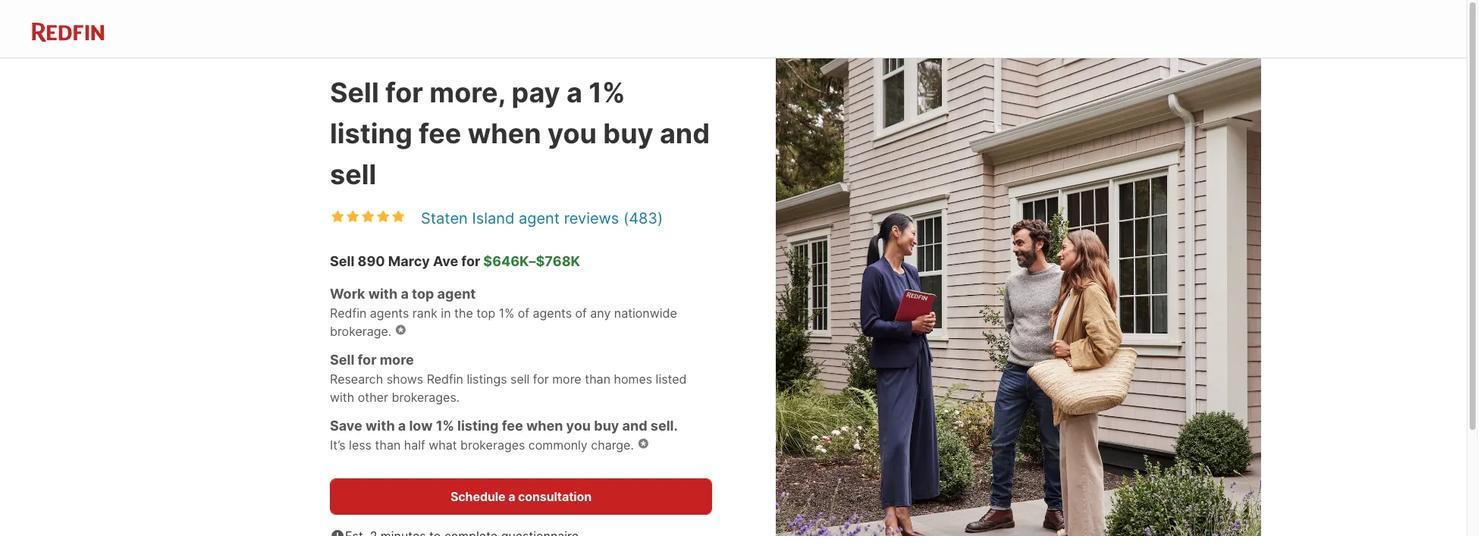 Task type: locate. For each thing, give the bounding box(es) containing it.
1 horizontal spatial of
[[575, 306, 587, 321]]

1 horizontal spatial redfin
[[427, 372, 463, 387]]

save
[[330, 418, 362, 434]]

sell for sell for more, pay a 1% listing fee when you buy and sell
[[330, 76, 379, 109]]

marcy
[[388, 254, 430, 269]]

1 vertical spatial redfin
[[427, 372, 463, 387]]

rank
[[412, 306, 438, 321]]

than
[[585, 372, 611, 387], [375, 438, 401, 453]]

sell inside "sell for more, pay a 1% listing fee when you buy and sell"
[[330, 76, 379, 109]]

with up less
[[366, 418, 395, 434]]

top
[[412, 286, 434, 302], [477, 306, 496, 321]]

agent up the
[[437, 286, 476, 302]]

1 vertical spatial top
[[477, 306, 496, 321]]

0 vertical spatial sell
[[330, 76, 379, 109]]

you
[[548, 117, 597, 150], [566, 418, 591, 434]]

1 vertical spatial fee
[[502, 418, 523, 434]]

for up research
[[358, 352, 377, 368]]

brokerages
[[461, 438, 525, 453]]

1 agents from the left
[[370, 306, 409, 321]]

1 horizontal spatial and
[[660, 117, 710, 150]]

agents left "any" at the bottom left
[[533, 306, 572, 321]]

fee inside "sell for more, pay a 1% listing fee when you buy and sell"
[[419, 117, 461, 150]]

1 vertical spatial than
[[375, 438, 401, 453]]

0 horizontal spatial of
[[518, 306, 530, 321]]

0 vertical spatial redfin
[[330, 306, 367, 321]]

0 horizontal spatial than
[[375, 438, 401, 453]]

1% right the
[[499, 306, 514, 321]]

other
[[358, 390, 388, 405]]

than left homes
[[585, 372, 611, 387]]

redfin inside sell for more research shows redfin listings sell for more than homes listed with other brokerages.
[[427, 372, 463, 387]]

brokerage.
[[330, 324, 392, 339]]

listing
[[330, 117, 412, 150], [457, 418, 499, 434]]

fee down 'more,'
[[419, 117, 461, 150]]

for left 'more,'
[[385, 76, 423, 109]]

schedule
[[451, 489, 506, 505]]

1 horizontal spatial listing
[[457, 418, 499, 434]]

2 vertical spatial with
[[366, 418, 395, 434]]

more
[[380, 352, 414, 368], [552, 372, 582, 387]]

1 vertical spatial more
[[552, 372, 582, 387]]

1 vertical spatial with
[[330, 390, 354, 405]]

0 horizontal spatial 1%
[[436, 418, 454, 434]]

sell for sell 890 marcy ave for $646k – $768k
[[330, 254, 355, 269]]

1 vertical spatial and
[[622, 418, 648, 434]]

agent
[[519, 210, 560, 228], [437, 286, 476, 302]]

sell inside sell for more research shows redfin listings sell for more than homes listed with other brokerages.
[[330, 352, 355, 368]]

buy
[[603, 117, 654, 150], [594, 418, 619, 434]]

3 sell from the top
[[330, 352, 355, 368]]

buy inside "sell for more, pay a 1% listing fee when you buy and sell"
[[603, 117, 654, 150]]

0 horizontal spatial agents
[[370, 306, 409, 321]]

with for work
[[368, 286, 398, 302]]

0 vertical spatial you
[[548, 117, 597, 150]]

1 vertical spatial 1%
[[499, 306, 514, 321]]

when inside "sell for more, pay a 1% listing fee when you buy and sell"
[[468, 117, 541, 150]]

1 horizontal spatial sell
[[511, 372, 530, 387]]

1 sell from the top
[[330, 76, 379, 109]]

schedule a consultation button
[[330, 479, 712, 515]]

when down pay
[[468, 117, 541, 150]]

0 vertical spatial when
[[468, 117, 541, 150]]

sell.
[[651, 418, 678, 434]]

with down 890
[[368, 286, 398, 302]]

a left low
[[398, 418, 406, 434]]

1% up 'what'
[[436, 418, 454, 434]]

0 vertical spatial and
[[660, 117, 710, 150]]

you down pay
[[548, 117, 597, 150]]

sell
[[330, 76, 379, 109], [330, 254, 355, 269], [330, 352, 355, 368]]

1 vertical spatial sell
[[330, 254, 355, 269]]

when
[[468, 117, 541, 150], [526, 418, 563, 434]]

0 horizontal spatial listing
[[330, 117, 412, 150]]

agents down work with a top agent
[[370, 306, 409, 321]]

half
[[404, 438, 425, 453]]

agents
[[370, 306, 409, 321], [533, 306, 572, 321]]

and
[[660, 117, 710, 150], [622, 418, 648, 434]]

sell right listings
[[511, 372, 530, 387]]

(
[[623, 210, 629, 228]]

in
[[441, 306, 451, 321]]

it's
[[330, 438, 346, 453]]

0 vertical spatial listing
[[330, 117, 412, 150]]

for
[[385, 76, 423, 109], [461, 254, 480, 269], [358, 352, 377, 368], [533, 372, 549, 387]]

a right pay
[[567, 76, 583, 109]]

1 horizontal spatial than
[[585, 372, 611, 387]]

homes
[[614, 372, 652, 387]]

with
[[368, 286, 398, 302], [330, 390, 354, 405], [366, 418, 395, 434]]

low
[[409, 418, 433, 434]]

research
[[330, 372, 383, 387]]

sell
[[330, 158, 377, 191], [511, 372, 530, 387]]

0 horizontal spatial redfin
[[330, 306, 367, 321]]

sell up rating 4.9 out of 5 element
[[330, 158, 377, 191]]

of down –
[[518, 306, 530, 321]]

1 vertical spatial agent
[[437, 286, 476, 302]]

redfin
[[330, 306, 367, 321], [427, 372, 463, 387]]

2 vertical spatial sell
[[330, 352, 355, 368]]

you up commonly
[[566, 418, 591, 434]]

1 vertical spatial buy
[[594, 418, 619, 434]]

0 vertical spatial agent
[[519, 210, 560, 228]]

a
[[567, 76, 583, 109], [401, 286, 409, 302], [398, 418, 406, 434], [508, 489, 515, 505]]

when up commonly
[[526, 418, 563, 434]]

listing inside "sell for more, pay a 1% listing fee when you buy and sell"
[[330, 117, 412, 150]]

sell inside "sell for more, pay a 1% listing fee when you buy and sell"
[[330, 158, 377, 191]]

staten island agent reviews ( 483 )
[[421, 210, 663, 228]]

of
[[518, 306, 530, 321], [575, 306, 587, 321]]

top right the
[[477, 306, 496, 321]]

0 horizontal spatial sell
[[330, 158, 377, 191]]

with down research
[[330, 390, 354, 405]]

1 vertical spatial when
[[526, 418, 563, 434]]

a right schedule
[[508, 489, 515, 505]]

fee up brokerages
[[502, 418, 523, 434]]

0 vertical spatial sell
[[330, 158, 377, 191]]

0 horizontal spatial more
[[380, 352, 414, 368]]

1% inside "sell for more, pay a 1% listing fee when you buy and sell"
[[589, 76, 626, 109]]

of left "any" at the bottom left
[[575, 306, 587, 321]]

1 horizontal spatial more
[[552, 372, 582, 387]]

0 vertical spatial fee
[[419, 117, 461, 150]]

1% right pay
[[589, 76, 626, 109]]

0 vertical spatial top
[[412, 286, 434, 302]]

more left homes
[[552, 372, 582, 387]]

2 vertical spatial 1%
[[436, 418, 454, 434]]

0 vertical spatial with
[[368, 286, 398, 302]]

0 vertical spatial 1%
[[589, 76, 626, 109]]

2 horizontal spatial 1%
[[589, 76, 626, 109]]

0 horizontal spatial top
[[412, 286, 434, 302]]

fee
[[419, 117, 461, 150], [502, 418, 523, 434]]

listings
[[467, 372, 507, 387]]

than left half
[[375, 438, 401, 453]]

0 vertical spatial buy
[[603, 117, 654, 150]]

1%
[[589, 76, 626, 109], [499, 306, 514, 321], [436, 418, 454, 434]]

redfin up brokerages.
[[427, 372, 463, 387]]

1 vertical spatial you
[[566, 418, 591, 434]]

more,
[[430, 76, 505, 109]]

0 horizontal spatial fee
[[419, 117, 461, 150]]

0 horizontal spatial agent
[[437, 286, 476, 302]]

any
[[590, 306, 611, 321]]

1 horizontal spatial 1%
[[499, 306, 514, 321]]

agent up –
[[519, 210, 560, 228]]

0 vertical spatial than
[[585, 372, 611, 387]]

1 horizontal spatial agents
[[533, 306, 572, 321]]

ave
[[433, 254, 458, 269]]

redfin down 'work'
[[330, 306, 367, 321]]

2 sell from the top
[[330, 254, 355, 269]]

1 vertical spatial sell
[[511, 372, 530, 387]]

0 vertical spatial more
[[380, 352, 414, 368]]

brokerages.
[[392, 390, 460, 405]]

a inside "sell for more, pay a 1% listing fee when you buy and sell"
[[567, 76, 583, 109]]

more up shows at bottom left
[[380, 352, 414, 368]]

top up the 'rank'
[[412, 286, 434, 302]]

1 horizontal spatial top
[[477, 306, 496, 321]]

with for save
[[366, 418, 395, 434]]

work with a top agent
[[330, 286, 476, 302]]



Task type: describe. For each thing, give the bounding box(es) containing it.
than inside sell for more research shows redfin listings sell for more than homes listed with other brokerages.
[[585, 372, 611, 387]]

save with a low 1% listing fee when you buy and sell.
[[330, 418, 678, 434]]

less
[[349, 438, 372, 453]]

charge.
[[591, 438, 634, 453]]

–
[[529, 254, 536, 269]]

pay
[[512, 76, 560, 109]]

1 horizontal spatial agent
[[519, 210, 560, 228]]

you inside "sell for more, pay a 1% listing fee when you buy and sell"
[[548, 117, 597, 150]]

staten
[[421, 210, 468, 228]]

483
[[629, 210, 658, 228]]

sell for sell for more research shows redfin listings sell for more than homes listed with other brokerages.
[[330, 352, 355, 368]]

nationwide
[[614, 306, 677, 321]]

sell inside sell for more research shows redfin listings sell for more than homes listed with other brokerages.
[[511, 372, 530, 387]]

a inside button
[[508, 489, 515, 505]]

redfin inside redfin agents rank in the top 1% of agents of any nationwide brokerage.
[[330, 306, 367, 321]]

2 of from the left
[[575, 306, 587, 321]]

sell for more, pay a 1% listing fee when you buy and sell
[[330, 76, 710, 191]]

1 vertical spatial listing
[[457, 418, 499, 434]]

for right listings
[[533, 372, 549, 387]]

work
[[330, 286, 365, 302]]

1 horizontal spatial fee
[[502, 418, 523, 434]]

for right ave
[[461, 254, 480, 269]]

for inside "sell for more, pay a 1% listing fee when you buy and sell"
[[385, 76, 423, 109]]

shows
[[387, 372, 423, 387]]

it's less than half what brokerages commonly charge.
[[330, 438, 634, 453]]

consultation
[[518, 489, 592, 505]]

top inside redfin agents rank in the top 1% of agents of any nationwide brokerage.
[[477, 306, 496, 321]]

1 of from the left
[[518, 306, 530, 321]]

rating 4.9 out of 5 element
[[330, 209, 406, 226]]

redfin agents rank in the top 1% of agents of any nationwide brokerage.
[[330, 306, 677, 339]]

schedule a consultation
[[451, 489, 592, 505]]

1% inside redfin agents rank in the top 1% of agents of any nationwide brokerage.
[[499, 306, 514, 321]]

$768k
[[536, 254, 580, 269]]

with inside sell for more research shows redfin listings sell for more than homes listed with other brokerages.
[[330, 390, 354, 405]]

reviews
[[564, 210, 619, 228]]

commonly
[[529, 438, 588, 453]]

island
[[472, 210, 515, 228]]

2 agents from the left
[[533, 306, 572, 321]]

and inside "sell for more, pay a 1% listing fee when you buy and sell"
[[660, 117, 710, 150]]

)
[[658, 210, 663, 228]]

sell for more research shows redfin listings sell for more than homes listed with other brokerages.
[[330, 352, 687, 405]]

listed
[[656, 372, 687, 387]]

a down 'marcy'
[[401, 286, 409, 302]]

what
[[429, 438, 457, 453]]

0 horizontal spatial and
[[622, 418, 648, 434]]

the
[[454, 306, 473, 321]]

sell 890 marcy ave for $646k – $768k
[[330, 254, 580, 269]]

890
[[358, 254, 385, 269]]

$646k
[[483, 254, 529, 269]]



Task type: vqa. For each thing, say whether or not it's contained in the screenshot.
chat
no



